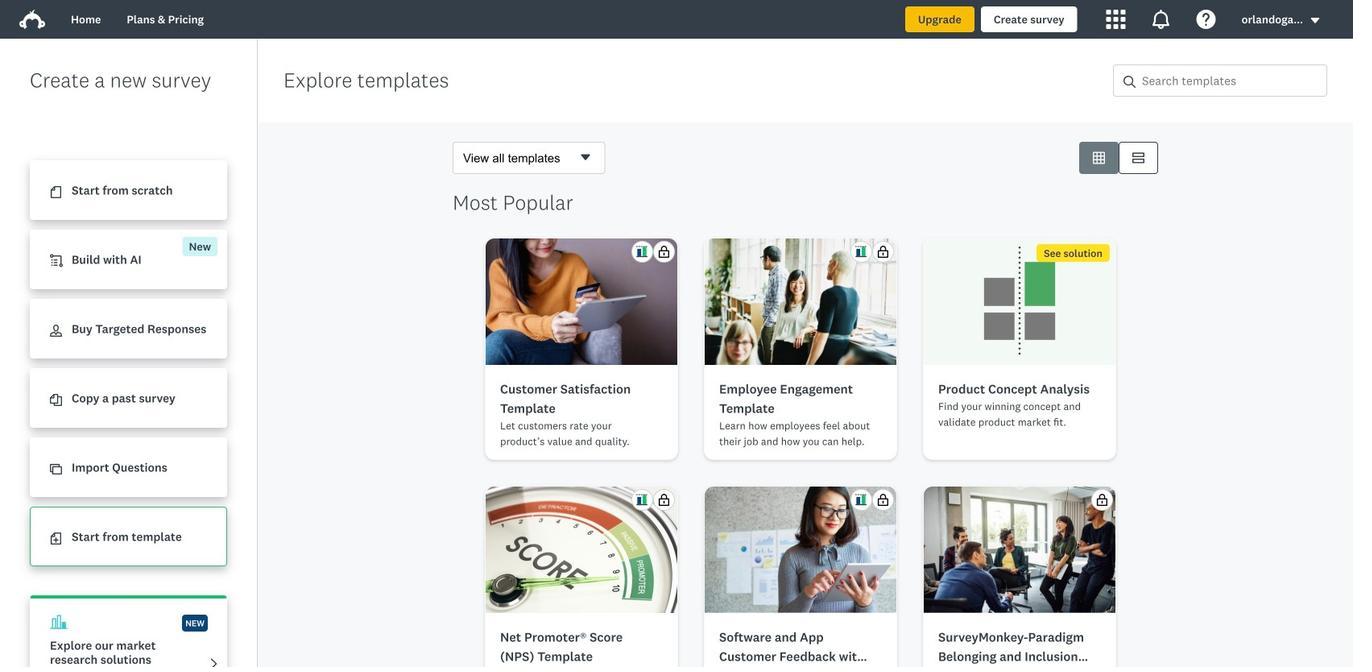 Task type: vqa. For each thing, say whether or not it's contained in the screenshot.
the leftmost StarFilled Icon
no



Task type: describe. For each thing, give the bounding box(es) containing it.
documentclone image
[[50, 394, 62, 406]]

search image
[[1124, 76, 1136, 88]]

chevronright image
[[208, 658, 220, 667]]

2 brand logo image from the top
[[19, 10, 45, 29]]

notification center icon image
[[1152, 10, 1171, 29]]

customer satisfaction template image
[[486, 239, 678, 365]]

Search templates field
[[1136, 65, 1327, 96]]

textboxmultiple image
[[1133, 152, 1145, 164]]

lock image for net promoter® score (nps) template image
[[658, 494, 670, 506]]

document image
[[50, 186, 62, 198]]



Task type: locate. For each thing, give the bounding box(es) containing it.
surveymonkey-paradigm belonging and inclusion template image
[[924, 487, 1116, 613]]

grid image
[[1094, 152, 1106, 164]]

help icon image
[[1197, 10, 1217, 29]]

1 brand logo image from the top
[[19, 6, 45, 32]]

0 horizontal spatial lock image
[[878, 246, 890, 258]]

1 horizontal spatial lock image
[[1097, 494, 1109, 506]]

lock image
[[658, 246, 670, 258], [658, 494, 670, 506], [878, 494, 890, 506]]

lock image for customer satisfaction template image
[[658, 246, 670, 258]]

lock image
[[878, 246, 890, 258], [1097, 494, 1109, 506]]

documentplus image
[[50, 533, 62, 545]]

net promoter® score (nps) template image
[[486, 487, 678, 613]]

clone image
[[50, 464, 62, 476]]

employee engagement template image
[[705, 239, 897, 365]]

0 vertical spatial lock image
[[878, 246, 890, 258]]

product concept analysis image
[[924, 239, 1116, 365]]

dropdown arrow icon image
[[1310, 15, 1322, 26], [1312, 18, 1320, 23]]

1 vertical spatial lock image
[[1097, 494, 1109, 506]]

brand logo image
[[19, 6, 45, 32], [19, 10, 45, 29]]

software and app customer feedback with nps® image
[[705, 487, 897, 613]]

user image
[[50, 325, 62, 337]]

products icon image
[[1107, 10, 1126, 29], [1107, 10, 1126, 29]]

lock image for software and app customer feedback with nps® image
[[878, 494, 890, 506]]



